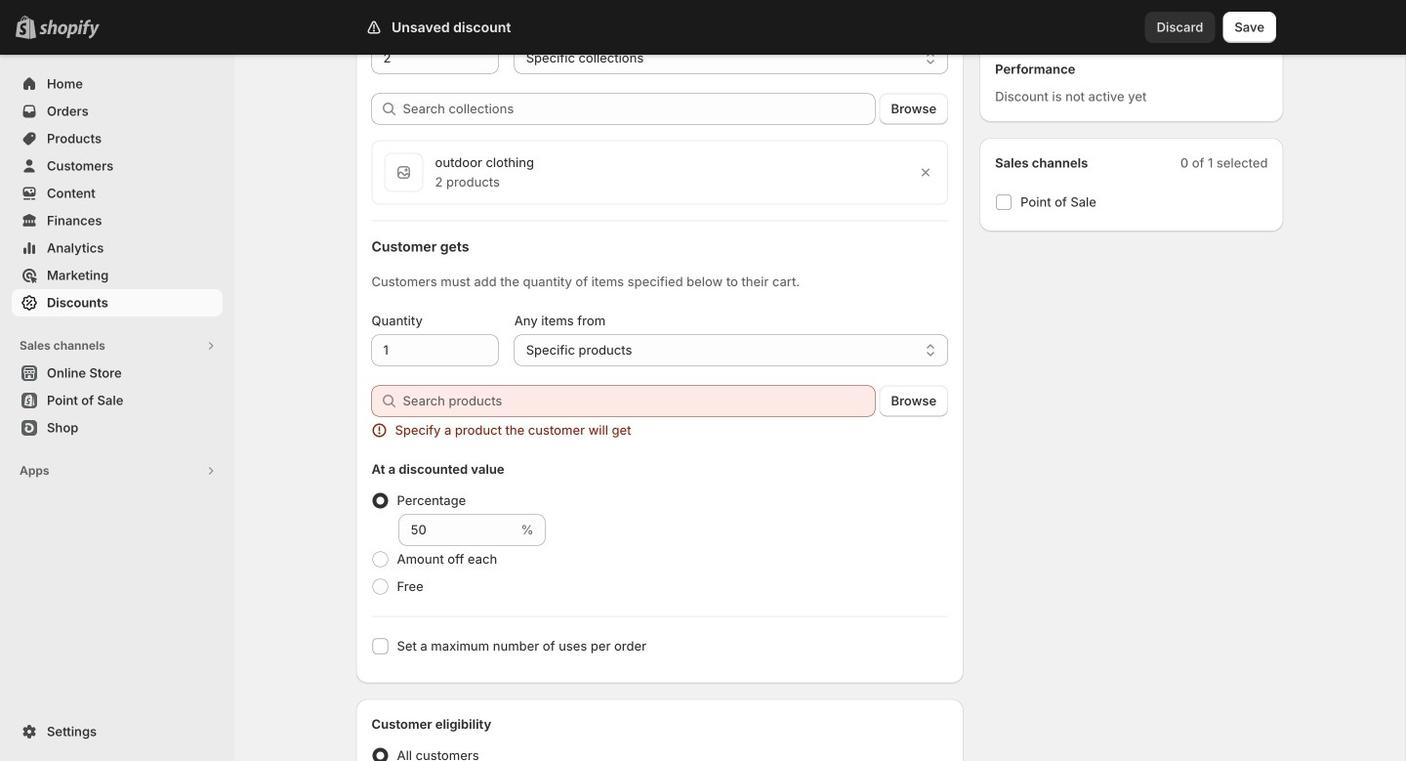 Task type: vqa. For each thing, say whether or not it's contained in the screenshot.
Customize your online store group
no



Task type: locate. For each thing, give the bounding box(es) containing it.
shopify image
[[39, 19, 100, 39]]

None text field
[[372, 335, 499, 366]]

None text field
[[372, 42, 499, 74], [399, 514, 517, 546], [372, 42, 499, 74], [399, 514, 517, 546]]

Search products text field
[[403, 385, 876, 417]]



Task type: describe. For each thing, give the bounding box(es) containing it.
Search collections text field
[[403, 93, 876, 125]]



